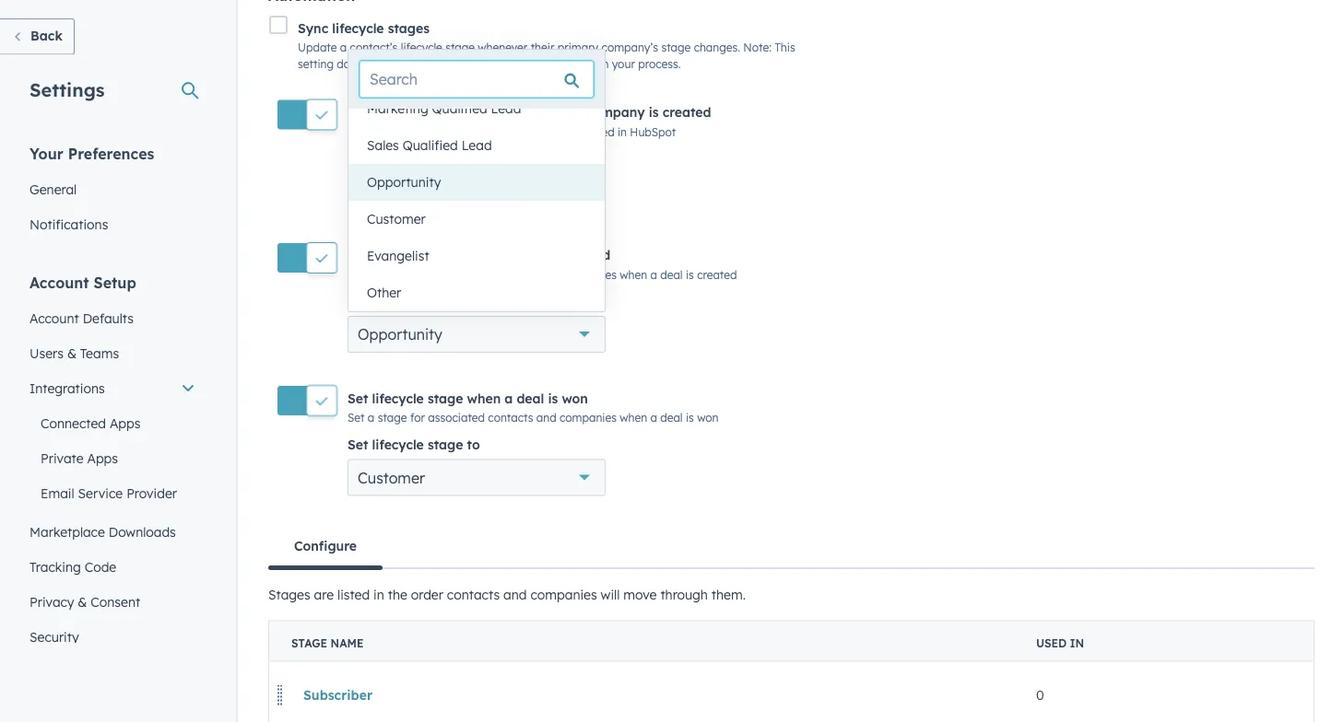 Task type: vqa. For each thing, say whether or not it's contained in the screenshot.
GENERAL
yes



Task type: locate. For each thing, give the bounding box(es) containing it.
0 vertical spatial for
[[410, 125, 425, 139]]

companies inside "set lifecycle stage when a contact or company is created set a stage for new contacts or companies created in hubspot"
[[514, 125, 572, 139]]

integrations button
[[18, 371, 207, 406]]

stage
[[445, 41, 475, 54], [661, 41, 691, 54], [428, 104, 463, 120], [378, 125, 407, 139], [428, 150, 463, 166], [428, 247, 463, 263], [378, 268, 407, 282], [428, 293, 463, 309], [428, 390, 463, 407], [378, 411, 407, 425], [428, 437, 463, 453]]

code
[[85, 559, 116, 575]]

for inside set lifecycle stage when a deal is won set a stage for associated contacts and companies when a deal is won
[[410, 411, 425, 425]]

7 set from the top
[[348, 390, 368, 407]]

1 vertical spatial associated
[[428, 411, 485, 425]]

1 horizontal spatial won
[[697, 411, 719, 425]]

0 vertical spatial associated
[[428, 268, 485, 282]]

and right 'order'
[[503, 587, 527, 603]]

1 vertical spatial qualified
[[403, 137, 458, 154]]

opportunity down sales at the left top of the page
[[367, 174, 441, 190]]

1 vertical spatial opportunity
[[358, 326, 442, 344]]

when
[[410, 57, 438, 71], [467, 104, 501, 120], [467, 247, 501, 263], [620, 268, 647, 282], [467, 390, 501, 407], [620, 411, 647, 425]]

associated down customer button
[[428, 268, 485, 282]]

lead down sales at the left top of the page
[[358, 182, 392, 201]]

lifecycle inside "set lifecycle stage when a deal is created set a stage for associated contacts and companies when a deal is created"
[[372, 247, 424, 263]]

when inside sync lifecycle stages update a contact's lifecycle stage whenever their primary company's stage changes. note: this setting doesn't apply when a company moves backwards in your process.
[[410, 57, 438, 71]]

1 vertical spatial apps
[[87, 450, 118, 467]]

lifecycle inside "set lifecycle stage when a contact or company is created set a stage for new contacts or companies created in hubspot"
[[372, 104, 424, 120]]

for up customer popup button
[[410, 411, 425, 425]]

privacy & consent
[[30, 594, 140, 610]]

1 vertical spatial or
[[501, 125, 511, 139]]

to up lead popup button
[[467, 150, 480, 166]]

associated up customer popup button
[[428, 411, 485, 425]]

& for users
[[67, 345, 76, 361]]

tab panel
[[268, 568, 1315, 723]]

0 vertical spatial qualified
[[432, 100, 487, 117]]

evangelist
[[367, 248, 429, 264]]

whenever
[[478, 41, 528, 54]]

lead down the search search field
[[491, 100, 521, 117]]

defaults
[[83, 310, 134, 326]]

3 for from the top
[[410, 411, 425, 425]]

lead inside 'button'
[[462, 137, 492, 154]]

for inside "set lifecycle stage when a contact or company is created set a stage for new contacts or companies created in hubspot"
[[410, 125, 425, 139]]

apps for connected apps
[[110, 415, 141, 431]]

1 vertical spatial customer
[[358, 469, 425, 487]]

1 account from the top
[[30, 273, 89, 292]]

associated inside set lifecycle stage when a deal is won set a stage for associated contacts and companies when a deal is won
[[428, 411, 485, 425]]

account for account defaults
[[30, 310, 79, 326]]

downloads
[[109, 524, 176, 540]]

0 vertical spatial customer
[[367, 211, 426, 227]]

& right privacy
[[78, 594, 87, 610]]

set lifecycle stage to
[[348, 150, 480, 166], [348, 293, 480, 309], [348, 437, 480, 453]]

to up customer popup button
[[467, 437, 480, 453]]

1 vertical spatial lead
[[462, 137, 492, 154]]

and inside tab panel
[[503, 587, 527, 603]]

0 horizontal spatial or
[[501, 125, 511, 139]]

through
[[660, 587, 708, 603]]

private apps link
[[18, 441, 207, 476]]

in inside sync lifecycle stages update a contact's lifecycle stage whenever their primary company's stage changes. note: this setting doesn't apply when a company moves backwards in your process.
[[600, 57, 609, 71]]

in left the
[[373, 587, 384, 603]]

opportunity
[[367, 174, 441, 190], [358, 326, 442, 344]]

qualified inside sales qualified lead 'button'
[[403, 137, 458, 154]]

marketplace downloads link
[[18, 515, 207, 550]]

opportunity inside opportunity popup button
[[358, 326, 442, 344]]

1 set from the top
[[348, 104, 368, 120]]

and up customer popup button
[[536, 411, 556, 425]]

lead for sales qualified lead
[[462, 137, 492, 154]]

qualified for marketing
[[432, 100, 487, 117]]

lead inside popup button
[[358, 182, 392, 201]]

configure
[[294, 538, 357, 554]]

1 to from the top
[[467, 150, 480, 166]]

apps
[[110, 415, 141, 431], [87, 450, 118, 467]]

account up users
[[30, 310, 79, 326]]

contacts
[[452, 125, 497, 139], [488, 268, 533, 282], [488, 411, 533, 425], [447, 587, 500, 603]]

and for opportunity
[[536, 268, 556, 282]]

0 vertical spatial opportunity
[[367, 174, 441, 190]]

1 horizontal spatial or
[[569, 104, 582, 120]]

account up the account defaults
[[30, 273, 89, 292]]

company down whenever
[[451, 57, 500, 71]]

associated
[[428, 268, 485, 282], [428, 411, 485, 425]]

set lifecycle stage to up customer popup button
[[348, 437, 480, 453]]

provider
[[126, 485, 177, 502]]

Search search field
[[360, 61, 594, 98]]

company
[[451, 57, 500, 71], [586, 104, 645, 120]]

new
[[428, 125, 449, 139]]

0 horizontal spatial company
[[451, 57, 500, 71]]

and
[[536, 268, 556, 282], [536, 411, 556, 425], [503, 587, 527, 603]]

set lifecycle stage to down evangelist
[[348, 293, 480, 309]]

1 set lifecycle stage to from the top
[[348, 150, 480, 166]]

6 set from the top
[[348, 293, 368, 309]]

1 vertical spatial for
[[410, 268, 425, 282]]

customer
[[367, 211, 426, 227], [358, 469, 425, 487]]

list box
[[349, 90, 605, 312]]

1 associated from the top
[[428, 268, 485, 282]]

process.
[[638, 57, 681, 71]]

opportunity inside opportunity button
[[367, 174, 441, 190]]

notifications link
[[18, 207, 207, 242]]

company up hubspot
[[586, 104, 645, 120]]

lead inside button
[[491, 100, 521, 117]]

contacts right new
[[452, 125, 497, 139]]

0 vertical spatial lead
[[491, 100, 521, 117]]

list box containing marketing qualified lead
[[349, 90, 605, 312]]

qualified down the marketing qualified lead
[[403, 137, 458, 154]]

8 set from the top
[[348, 411, 365, 425]]

1 vertical spatial account
[[30, 310, 79, 326]]

associated for customer
[[428, 411, 485, 425]]

private
[[41, 450, 83, 467]]

0 vertical spatial set lifecycle stage to
[[348, 150, 480, 166]]

settings
[[30, 78, 105, 101]]

account
[[30, 273, 89, 292], [30, 310, 79, 326]]

for for customer
[[410, 411, 425, 425]]

other
[[367, 285, 401, 301]]

3 to from the top
[[467, 437, 480, 453]]

0 vertical spatial or
[[569, 104, 582, 120]]

3 set lifecycle stage to from the top
[[348, 437, 480, 453]]

2 vertical spatial and
[[503, 587, 527, 603]]

&
[[67, 345, 76, 361], [78, 594, 87, 610]]

lead
[[491, 100, 521, 117], [462, 137, 492, 154], [358, 182, 392, 201]]

lifecycle
[[332, 20, 384, 36], [401, 41, 442, 54], [372, 104, 424, 120], [372, 150, 424, 166], [372, 247, 424, 263], [372, 293, 424, 309], [372, 390, 424, 407], [372, 437, 424, 453]]

in left your
[[600, 57, 609, 71]]

security
[[30, 629, 79, 645]]

& right users
[[67, 345, 76, 361]]

2 vertical spatial lead
[[358, 182, 392, 201]]

customer inside button
[[367, 211, 426, 227]]

1 for from the top
[[410, 125, 425, 139]]

qualified up new
[[432, 100, 487, 117]]

opportunity down other
[[358, 326, 442, 344]]

qualified inside marketing qualified lead button
[[432, 100, 487, 117]]

evangelist button
[[349, 238, 605, 275]]

0 vertical spatial won
[[562, 390, 588, 407]]

account defaults link
[[18, 301, 207, 336]]

2 associated from the top
[[428, 411, 485, 425]]

2 set lifecycle stage to from the top
[[348, 293, 480, 309]]

the
[[388, 587, 407, 603]]

0 vertical spatial &
[[67, 345, 76, 361]]

used in
[[1036, 637, 1084, 650]]

lead down marketing qualified lead button
[[462, 137, 492, 154]]

1 vertical spatial to
[[467, 293, 480, 309]]

set lifecycle stage to down new
[[348, 150, 480, 166]]

their
[[531, 41, 554, 54]]

contacts up customer popup button
[[488, 411, 533, 425]]

0 vertical spatial apps
[[110, 415, 141, 431]]

apps for private apps
[[87, 450, 118, 467]]

0 horizontal spatial &
[[67, 345, 76, 361]]

2 set from the top
[[348, 125, 365, 139]]

0 vertical spatial company
[[451, 57, 500, 71]]

in right used
[[1070, 637, 1084, 650]]

lead for marketing qualified lead
[[491, 100, 521, 117]]

to up opportunity popup button
[[467, 293, 480, 309]]

& for privacy
[[78, 594, 87, 610]]

setup
[[94, 273, 136, 292]]

0 vertical spatial to
[[467, 150, 480, 166]]

0 vertical spatial and
[[536, 268, 556, 282]]

2 to from the top
[[467, 293, 480, 309]]

to for customer
[[467, 437, 480, 453]]

1 vertical spatial &
[[78, 594, 87, 610]]

company's
[[602, 41, 658, 54]]

and inside set lifecycle stage when a deal is won set a stage for associated contacts and companies when a deal is won
[[536, 411, 556, 425]]

2 for from the top
[[410, 268, 425, 282]]

& inside "link"
[[67, 345, 76, 361]]

customer inside popup button
[[358, 469, 425, 487]]

contacts inside "set lifecycle stage when a deal is created set a stage for associated contacts and companies when a deal is created"
[[488, 268, 533, 282]]

associated inside "set lifecycle stage when a deal is created set a stage for associated contacts and companies when a deal is created"
[[428, 268, 485, 282]]

associated for opportunity
[[428, 268, 485, 282]]

apps down integrations button
[[110, 415, 141, 431]]

or right contact
[[569, 104, 582, 120]]

in left hubspot
[[618, 125, 627, 139]]

won
[[562, 390, 588, 407], [697, 411, 719, 425]]

1 vertical spatial company
[[586, 104, 645, 120]]

company inside sync lifecycle stages update a contact's lifecycle stage whenever their primary company's stage changes. note: this setting doesn't apply when a company moves backwards in your process.
[[451, 57, 500, 71]]

for
[[410, 125, 425, 139], [410, 268, 425, 282], [410, 411, 425, 425]]

2 vertical spatial for
[[410, 411, 425, 425]]

set lifecycle stage when a contact or company is created set a stage for new contacts or companies created in hubspot
[[348, 104, 711, 139]]

apps up service
[[87, 450, 118, 467]]

1 vertical spatial set lifecycle stage to
[[348, 293, 480, 309]]

for left new
[[410, 125, 425, 139]]

0
[[1036, 688, 1044, 704]]

set
[[348, 104, 368, 120], [348, 125, 365, 139], [348, 150, 368, 166], [348, 247, 368, 263], [348, 268, 365, 282], [348, 293, 368, 309], [348, 390, 368, 407], [348, 411, 365, 425], [348, 437, 368, 453]]

1 vertical spatial and
[[536, 411, 556, 425]]

for inside "set lifecycle stage when a deal is created set a stage for associated contacts and companies when a deal is created"
[[410, 268, 425, 282]]

contacts down customer button
[[488, 268, 533, 282]]

and down customer button
[[536, 268, 556, 282]]

2 vertical spatial to
[[467, 437, 480, 453]]

created
[[663, 104, 711, 120], [575, 125, 615, 139], [562, 247, 611, 263], [697, 268, 737, 282]]

1 horizontal spatial company
[[586, 104, 645, 120]]

used
[[1036, 637, 1067, 650]]

marketplace
[[30, 524, 105, 540]]

2 account from the top
[[30, 310, 79, 326]]

marketing qualified lead button
[[349, 90, 605, 127]]

0 vertical spatial account
[[30, 273, 89, 292]]

sales
[[367, 137, 399, 154]]

customer button
[[349, 201, 605, 238]]

1 horizontal spatial &
[[78, 594, 87, 610]]

connected apps link
[[18, 406, 207, 441]]

is
[[649, 104, 659, 120], [548, 247, 558, 263], [686, 268, 694, 282], [548, 390, 558, 407], [686, 411, 694, 425]]

for down evangelist
[[410, 268, 425, 282]]

marketing
[[367, 100, 428, 117]]

companies inside "set lifecycle stage when a deal is created set a stage for associated contacts and companies when a deal is created"
[[560, 268, 617, 282]]

or up opportunity button
[[501, 125, 511, 139]]

9 set from the top
[[348, 437, 368, 453]]

2 vertical spatial set lifecycle stage to
[[348, 437, 480, 453]]

general
[[30, 181, 77, 197]]

in
[[600, 57, 609, 71], [618, 125, 627, 139], [373, 587, 384, 603], [1070, 637, 1084, 650]]

contacts right 'order'
[[447, 587, 500, 603]]

users
[[30, 345, 64, 361]]

and inside "set lifecycle stage when a deal is created set a stage for associated contacts and companies when a deal is created"
[[536, 268, 556, 282]]



Task type: describe. For each thing, give the bounding box(es) containing it.
subscriber
[[303, 687, 373, 703]]

teams
[[80, 345, 119, 361]]

opportunity button
[[348, 316, 606, 353]]

customer button
[[348, 460, 606, 496]]

your preferences
[[30, 144, 154, 163]]

companies inside set lifecycle stage when a deal is won set a stage for associated contacts and companies when a deal is won
[[560, 411, 617, 425]]

is inside "set lifecycle stage when a contact or company is created set a stage for new contacts or companies created in hubspot"
[[649, 104, 659, 120]]

will
[[601, 587, 620, 603]]

sales qualified lead
[[367, 137, 492, 154]]

connected apps
[[41, 415, 141, 431]]

are
[[314, 587, 334, 603]]

opportunity button
[[349, 164, 605, 201]]

subscriber button
[[291, 677, 384, 714]]

5 set from the top
[[348, 268, 365, 282]]

tracking
[[30, 559, 81, 575]]

for for opportunity
[[410, 268, 425, 282]]

hubspot
[[630, 125, 676, 139]]

backwards
[[540, 57, 596, 71]]

tracking code link
[[18, 550, 207, 585]]

in inside "set lifecycle stage when a contact or company is created set a stage for new contacts or companies created in hubspot"
[[618, 125, 627, 139]]

stages are listed in the order contacts and companies will move through them.
[[268, 587, 746, 603]]

primary
[[558, 41, 599, 54]]

stages
[[268, 587, 310, 603]]

to for opportunity
[[467, 293, 480, 309]]

lifecycle inside set lifecycle stage when a deal is won set a stage for associated contacts and companies when a deal is won
[[372, 390, 424, 407]]

set lifecycle stage when a deal is created set a stage for associated contacts and companies when a deal is created
[[348, 247, 737, 282]]

contacts inside set lifecycle stage when a deal is won set a stage for associated contacts and companies when a deal is won
[[488, 411, 533, 425]]

configure link
[[268, 524, 383, 571]]

back link
[[0, 18, 75, 55]]

companies inside tab panel
[[531, 587, 597, 603]]

consent
[[91, 594, 140, 610]]

notifications
[[30, 216, 108, 232]]

to for lead
[[467, 150, 480, 166]]

set lifecycle stage when a deal is won set a stage for associated contacts and companies when a deal is won
[[348, 390, 719, 425]]

1 vertical spatial won
[[697, 411, 719, 425]]

back
[[30, 28, 63, 44]]

them.
[[712, 587, 746, 603]]

set lifecycle stage to for opportunity
[[348, 293, 480, 309]]

contact
[[517, 104, 565, 120]]

stages
[[388, 20, 430, 36]]

contact's
[[350, 41, 398, 54]]

listed
[[337, 587, 370, 603]]

setting
[[298, 57, 334, 71]]

move
[[623, 587, 657, 603]]

privacy
[[30, 594, 74, 610]]

email
[[41, 485, 74, 502]]

stage name
[[291, 637, 364, 650]]

security link
[[18, 620, 207, 655]]

tracking code
[[30, 559, 116, 575]]

marketplace downloads
[[30, 524, 176, 540]]

doesn't
[[337, 57, 375, 71]]

integrations
[[30, 380, 105, 396]]

private apps
[[41, 450, 118, 467]]

privacy & consent link
[[18, 585, 207, 620]]

this
[[775, 41, 795, 54]]

users & teams link
[[18, 336, 207, 371]]

qualified for sales
[[403, 137, 458, 154]]

account defaults
[[30, 310, 134, 326]]

stage
[[291, 637, 327, 650]]

apply
[[378, 57, 407, 71]]

contacts inside "set lifecycle stage when a contact or company is created set a stage for new contacts or companies created in hubspot"
[[452, 125, 497, 139]]

users & teams
[[30, 345, 119, 361]]

your
[[30, 144, 63, 163]]

set lifecycle stage to for lead
[[348, 150, 480, 166]]

sync lifecycle stages update a contact's lifecycle stage whenever their primary company's stage changes. note: this setting doesn't apply when a company moves backwards in your process.
[[298, 20, 795, 71]]

3 set from the top
[[348, 150, 368, 166]]

connected
[[41, 415, 106, 431]]

other button
[[349, 275, 605, 312]]

your preferences element
[[18, 143, 207, 242]]

tab panel containing stages are listed in the order contacts and companies will move through them.
[[268, 568, 1315, 723]]

note:
[[743, 41, 772, 54]]

your
[[612, 57, 635, 71]]

marketing qualified lead
[[367, 100, 521, 117]]

update
[[298, 41, 337, 54]]

account for account setup
[[30, 273, 89, 292]]

order
[[411, 587, 443, 603]]

changes.
[[694, 41, 740, 54]]

account setup
[[30, 273, 136, 292]]

email service provider
[[41, 485, 177, 502]]

sync
[[298, 20, 328, 36]]

moves
[[503, 57, 537, 71]]

when inside "set lifecycle stage when a contact or company is created set a stage for new contacts or companies created in hubspot"
[[467, 104, 501, 120]]

account setup element
[[18, 272, 207, 655]]

service
[[78, 485, 123, 502]]

general link
[[18, 172, 207, 207]]

and for customer
[[536, 411, 556, 425]]

sales qualified lead button
[[349, 127, 605, 164]]

company inside "set lifecycle stage when a contact or company is created set a stage for new contacts or companies created in hubspot"
[[586, 104, 645, 120]]

4 set from the top
[[348, 247, 368, 263]]

email service provider link
[[18, 476, 207, 511]]

0 horizontal spatial won
[[562, 390, 588, 407]]

set lifecycle stage to for customer
[[348, 437, 480, 453]]

name
[[331, 637, 364, 650]]

preferences
[[68, 144, 154, 163]]

lead button
[[348, 173, 606, 210]]



